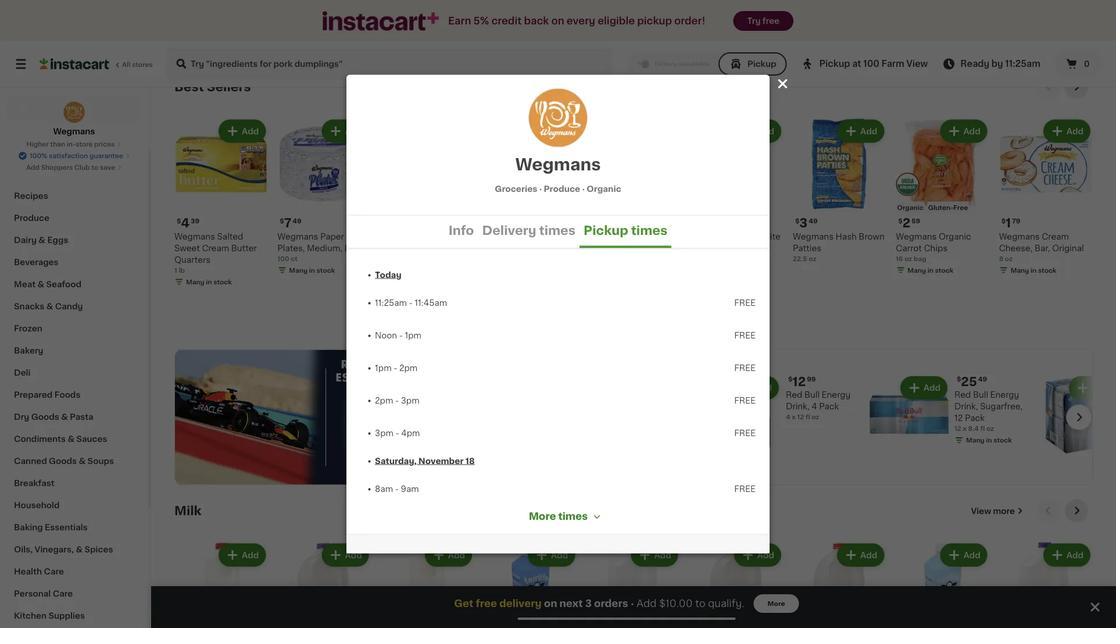 Task type: describe. For each thing, give the bounding box(es) containing it.
original
[[1053, 244, 1084, 252]]

$ for 25
[[957, 376, 961, 382]]

order!
[[675, 16, 706, 26]]

dry
[[14, 413, 29, 421]]

- for 11:25am
[[409, 299, 413, 307]]

$ for 12
[[789, 376, 793, 382]]

wegmans hash brown patties 22.5 oz
[[793, 232, 885, 262]]

free for 4pm
[[735, 429, 756, 437]]

energy for 4
[[822, 391, 851, 399]]

$ for 4
[[177, 218, 181, 224]]

spend
[[487, 245, 509, 252]]

x inside the red bull energy drink, sugarfree, 12 pack 12 x 8.4 fl oz
[[963, 425, 967, 432]]

cream inside wegmans cream cheese, bar, original 8 oz
[[1042, 232, 1069, 241]]

deli
[[14, 369, 31, 377]]

red for sugarfree,
[[955, 391, 971, 399]]

about inside $3.09 / lb about 0.62 lb each
[[793, 15, 813, 21]]

gluten-
[[929, 204, 954, 211]]

100 inside popup button
[[864, 60, 880, 68]]

paper
[[320, 232, 344, 241]]

delivery times tab
[[478, 215, 580, 248]]

item carousel region containing best sellers
[[174, 75, 1093, 340]]

higher than in-store prices
[[26, 141, 115, 147]]

free for 11:45am
[[735, 299, 756, 307]]

wegmans for cream
[[174, 232, 215, 241]]

to inside treatment tracker modal "dialog"
[[695, 599, 706, 609]]

pickup at 100 farm view
[[820, 60, 928, 68]]

$5
[[543, 245, 551, 252]]

ct
[[291, 255, 298, 262]]

green squash (zucchini) $1.99 / lb about 0.42 lb each
[[587, 0, 647, 33]]

4 down "$ 12 99"
[[786, 413, 791, 420]]

product group containing soli organic baby spinach
[[484, 0, 578, 36]]

(est.)
[[646, 216, 670, 225]]

dairy & eggs link
[[7, 229, 141, 251]]

snacks
[[14, 302, 44, 311]]

(zucchini)
[[587, 6, 628, 14]]

$3.09
[[793, 6, 812, 12]]

condiments & sauces link
[[7, 428, 141, 450]]

view more
[[971, 507, 1015, 515]]

qualify.
[[708, 599, 745, 609]]

$ 10 04
[[589, 217, 618, 229]]

hash
[[836, 232, 857, 241]]

view more button
[[967, 499, 1028, 522]]

0 vertical spatial to
[[91, 164, 98, 171]]

1 · from the left
[[540, 185, 542, 193]]

eggs
[[47, 236, 68, 244]]

free for 1pm
[[735, 331, 756, 339]]

lettuce
[[724, 6, 755, 14]]

snacks & candy link
[[7, 295, 141, 318]]

buy
[[33, 127, 49, 135]]

oz inside wegmans cream cheese, bar, original 8 oz
[[1005, 255, 1013, 262]]

wegmans logo image inside wegmans link
[[63, 101, 85, 123]]

3 79 reg. $4.39 with loyalty card spend $20, save $5
[[487, 217, 555, 252]]

all stores link
[[40, 48, 154, 80]]

/pkg (est.)
[[623, 216, 670, 225]]

& left spices on the bottom left
[[76, 545, 83, 554]]

free for 9am
[[735, 485, 756, 493]]

pickup at 100 farm view button
[[801, 48, 928, 80]]

health
[[14, 568, 42, 576]]

0 horizontal spatial about
[[381, 15, 400, 21]]

& left sauces
[[68, 435, 74, 443]]

pickup times
[[584, 224, 668, 237]]

all stores
[[122, 61, 153, 68]]

more for more
[[768, 600, 785, 607]]

39
[[191, 218, 200, 224]]

buy it again
[[33, 127, 82, 135]]

0 vertical spatial produce
[[544, 185, 580, 193]]

4 down 99
[[812, 402, 817, 410]]

care for personal care
[[53, 590, 73, 598]]

instacart logo image
[[40, 57, 109, 71]]

product group containing many in stock
[[896, 0, 990, 61]]

pickup for pickup at 100 farm view
[[820, 60, 850, 68]]

12 inside wegmans guacamole 12 oz
[[381, 244, 387, 250]]

& left the candy
[[46, 302, 53, 311]]

beverages
[[14, 258, 58, 266]]

white
[[757, 232, 781, 241]]

more
[[994, 507, 1015, 515]]

wegmans for portion
[[587, 232, 628, 241]]

organic inside soli organic baby spinach 4 oz
[[501, 0, 533, 3]]

/pkg
[[623, 216, 643, 225]]

11:45am
[[415, 299, 447, 307]]

- for noon
[[399, 331, 403, 339]]

4 left the 39
[[181, 217, 190, 229]]

12 inside the red bull energy drink, 4 pack 4 x 12 fl oz
[[798, 413, 804, 420]]

drink, for pack
[[955, 402, 979, 410]]

with
[[487, 234, 503, 240]]

vinegars,
[[35, 545, 74, 554]]

bag for carrot
[[914, 255, 927, 262]]

free for 2pm
[[735, 364, 756, 372]]

sellers
[[207, 81, 251, 93]]

pickup for pickup times
[[584, 224, 628, 237]]

$6.89 element
[[381, 216, 475, 231]]

reg.
[[513, 221, 529, 229]]

it
[[51, 127, 57, 135]]

prepared
[[14, 391, 53, 399]]

than
[[50, 141, 65, 147]]

red for 4
[[786, 391, 803, 399]]

bakery link
[[7, 340, 141, 362]]

oz inside 'wegmans hash brown patties 22.5 oz'
[[809, 255, 817, 262]]

oz inside soli organic baby spinach 4 oz
[[490, 17, 497, 24]]

oz inside the red bull energy drink, 4 pack 4 x 12 fl oz
[[812, 413, 820, 420]]

loyalty
[[504, 234, 527, 240]]

/ inside $3.09 / lb about 0.62 lb each
[[814, 6, 817, 12]]

today
[[375, 271, 402, 279]]

pack inside the red bull energy drink, 4 pack 4 x 12 fl oz
[[820, 402, 839, 410]]

1 many in stock button from the left
[[278, 0, 371, 28]]

pickup times tab
[[580, 215, 672, 248]]

lb right the 0.82
[[418, 15, 424, 21]]

bag for iceberg
[[708, 17, 721, 24]]

wegmans for medium,
[[278, 232, 318, 241]]

1 horizontal spatial 1pm
[[405, 331, 422, 339]]

- for 3pm
[[396, 429, 399, 437]]

deli link
[[7, 362, 141, 384]]

$10.00
[[659, 599, 693, 609]]

lb inside wegmans salted sweet cream butter quarters 1 lb
[[179, 267, 185, 273]]

medium,
[[307, 244, 343, 252]]

baking
[[14, 523, 43, 532]]

back
[[524, 16, 549, 26]]

wegmans for oz
[[381, 232, 421, 241]]

0 horizontal spatial save
[[100, 164, 115, 171]]

18
[[466, 457, 475, 465]]

salted
[[217, 232, 243, 241]]

portion
[[619, 244, 649, 252]]

at
[[853, 60, 862, 68]]

2 horizontal spatial 3
[[800, 217, 808, 229]]

in-
[[67, 141, 76, 147]]

wegmans for chips
[[896, 232, 937, 241]]

sponsored badge image for 4 oz
[[484, 26, 519, 33]]

wegmans up groceries · produce · organic
[[516, 157, 601, 173]]

1 vertical spatial 1pm
[[375, 364, 392, 372]]

$ 1 79
[[1002, 217, 1021, 229]]

view for view all
[[425, 453, 440, 459]]

0 vertical spatial 1
[[1006, 217, 1011, 229]]

lb right 0.62
[[830, 15, 836, 21]]

0 horizontal spatial 11:25am
[[375, 299, 407, 307]]

04
[[609, 218, 618, 224]]

orders
[[594, 599, 628, 609]]

info tab
[[445, 215, 478, 248]]

free
[[954, 204, 968, 211]]

club
[[74, 164, 90, 171]]

$ for 7
[[280, 218, 284, 224]]

ready by 11:25am link
[[942, 57, 1041, 71]]

dry goods & pasta
[[14, 413, 93, 421]]

foods
[[55, 391, 80, 399]]

cream inside wegmans salted sweet cream butter quarters 1 lb
[[202, 244, 229, 252]]

100% satisfaction guarantee button
[[18, 149, 130, 160]]

organic inside wegmans organic carrot chips 16 oz bag
[[939, 232, 972, 241]]

49 for 7
[[293, 218, 302, 224]]

service type group
[[627, 52, 787, 76]]

energy for sugarfree,
[[991, 391, 1020, 399]]

store
[[76, 141, 93, 147]]

1 horizontal spatial view
[[907, 60, 928, 68]]

cheese,
[[999, 244, 1033, 252]]

lb up 0.42
[[610, 17, 616, 24]]

- for 8am
[[395, 485, 399, 493]]

& right meat
[[37, 280, 44, 288]]

wegmans up higher than in-store prices 'link'
[[53, 127, 95, 135]]

0.62
[[814, 15, 828, 21]]

x inside the red bull energy drink, 4 pack 4 x 12 fl oz
[[792, 413, 796, 420]]

& left pasta
[[61, 413, 68, 421]]

wegmans for lettuce
[[690, 0, 731, 3]]

organic up 59
[[897, 204, 924, 211]]

/ inside green squash (zucchini) $1.99 / lb about 0.42 lb each
[[606, 17, 609, 24]]

delivery times
[[482, 224, 576, 237]]

recipes
[[14, 192, 48, 200]]

3pm - 4pm
[[375, 429, 420, 437]]

every
[[567, 16, 595, 26]]

try free
[[748, 17, 780, 25]]

4 inside soli organic baby spinach 4 oz
[[484, 17, 488, 24]]

$ for 3
[[796, 218, 800, 224]]

carrot
[[896, 244, 922, 252]]

organic up 04
[[587, 185, 622, 193]]

bull for sugarfree,
[[973, 391, 989, 399]]

times for pickup
[[631, 224, 668, 237]]

with loyalty card price $3.79. original price $4.39. element
[[484, 216, 578, 231]]

& inside "link"
[[39, 236, 45, 244]]

item carousel region containing milk
[[174, 499, 1093, 628]]

- for 2pm
[[395, 396, 399, 404]]

beverages link
[[7, 251, 141, 273]]

2 many in stock button from the left
[[896, 0, 990, 51]]

1 horizontal spatial 3pm
[[401, 396, 420, 404]]

best
[[174, 81, 204, 93]]

care for health care
[[44, 568, 64, 576]]

lists
[[33, 151, 53, 159]]

0 horizontal spatial 3pm
[[375, 429, 394, 437]]



Task type: locate. For each thing, give the bounding box(es) containing it.
1 horizontal spatial about
[[587, 27, 606, 33]]

$ for 2
[[899, 218, 903, 224]]

3 up patties
[[800, 217, 808, 229]]

brown
[[859, 232, 885, 241]]

product group containing 7
[[278, 117, 371, 277]]

drink, inside the red bull energy drink, 4 pack 4 x 12 fl oz
[[786, 402, 810, 410]]

red down 25
[[955, 391, 971, 399]]

wegmans up carrot
[[896, 232, 937, 241]]

0 horizontal spatial view
[[425, 453, 440, 459]]

oz right 5%
[[490, 17, 497, 24]]

49 inside $ 7 49
[[293, 218, 302, 224]]

0 vertical spatial cream
[[1042, 232, 1069, 241]]

1 horizontal spatial drink,
[[955, 402, 979, 410]]

pickup left at
[[820, 60, 850, 68]]

49 for 3
[[809, 218, 818, 224]]

about down $3.09
[[793, 15, 813, 21]]

wegmans for bar,
[[999, 232, 1040, 241]]

product group containing 4
[[174, 117, 268, 289]]

1 horizontal spatial 10
[[690, 17, 697, 24]]

1 horizontal spatial bag
[[914, 255, 927, 262]]

oz inside wegmans shredded iceberg lettuce 10 oz bag
[[699, 17, 707, 24]]

0 horizontal spatial cream
[[202, 244, 229, 252]]

save inside '3 79 reg. $4.39 with loyalty card spend $20, save $5'
[[526, 245, 542, 252]]

0 vertical spatial pack
[[820, 402, 839, 410]]

- left 4pm
[[396, 429, 399, 437]]

0 vertical spatial view
[[907, 60, 928, 68]]

produce down recipes
[[14, 214, 49, 222]]

2 vertical spatial view
[[971, 507, 992, 515]]

each down pickup
[[632, 27, 647, 33]]

2 bull from the left
[[973, 391, 989, 399]]

1 vertical spatial cream
[[202, 244, 229, 252]]

bag down carrot
[[914, 255, 927, 262]]

0 vertical spatial sponsored badge image
[[484, 26, 519, 33]]

wegmans giant white bread
[[690, 232, 781, 252]]

pickup inside tab
[[584, 224, 628, 237]]

1 vertical spatial on
[[544, 599, 557, 609]]

2 energy from the left
[[991, 391, 1020, 399]]

3 inside treatment tracker modal "dialog"
[[585, 599, 592, 609]]

49 for 25
[[979, 376, 988, 382]]

shredded
[[733, 0, 773, 3]]

kitchen
[[14, 612, 47, 620]]

quarters
[[174, 256, 211, 264]]

49 right 7
[[293, 218, 302, 224]]

bag inside wegmans organic carrot chips 16 oz bag
[[914, 255, 927, 262]]

1 item carousel region from the top
[[174, 75, 1093, 340]]

2 79 from the left
[[1013, 218, 1021, 224]]

1 vertical spatial 11:25am
[[375, 299, 407, 307]]

1 vertical spatial all
[[442, 453, 450, 459]]

3pm left 4pm
[[375, 429, 394, 437]]

1 vertical spatial view
[[425, 453, 440, 459]]

oz right 8.4
[[987, 425, 994, 432]]

0 horizontal spatial fl
[[806, 413, 810, 420]]

more inside button
[[768, 600, 785, 607]]

baking essentials
[[14, 523, 88, 532]]

view for view more
[[971, 507, 992, 515]]

baby
[[535, 0, 557, 3]]

0 horizontal spatial wegmans logo image
[[63, 101, 85, 123]]

1 vertical spatial x
[[963, 425, 967, 432]]

0 vertical spatial 11:25am
[[1006, 60, 1041, 68]]

4 free from the top
[[735, 396, 756, 404]]

$ inside $ 2 59
[[899, 218, 903, 224]]

/ up 0.62
[[814, 6, 817, 12]]

5 free from the top
[[735, 429, 756, 437]]

earn
[[448, 16, 471, 26]]

1 vertical spatial free
[[476, 599, 497, 609]]

2pm down 1pm - 2pm
[[375, 396, 393, 404]]

0 horizontal spatial 79
[[500, 218, 508, 224]]

0 horizontal spatial free
[[476, 599, 497, 609]]

lb right 0.42
[[624, 27, 630, 33]]

goods for dry
[[31, 413, 59, 421]]

household
[[14, 501, 60, 509]]

wegmans inside wegmans cream cheese, bar, original 8 oz
[[999, 232, 1040, 241]]

0 horizontal spatial 3
[[490, 217, 499, 229]]

& inside 'link'
[[79, 457, 86, 465]]

12 down 25
[[955, 414, 963, 422]]

$20,
[[510, 245, 525, 252]]

express icon image
[[323, 11, 439, 31]]

100 inside 'wegmans paper plates, medium,  8.6" 100 ct'
[[278, 255, 289, 262]]

prices
[[94, 141, 115, 147]]

0 horizontal spatial 2pm
[[375, 396, 393, 404]]

giant
[[733, 232, 755, 241]]

bag down "iceberg"
[[708, 17, 721, 24]]

6 free from the top
[[735, 485, 756, 493]]

fl inside the red bull energy drink, 4 pack 4 x 12 fl oz
[[806, 413, 810, 420]]

8.6"
[[345, 244, 361, 252]]

2pm - 3pm
[[375, 396, 420, 404]]

item carousel region
[[174, 75, 1093, 340], [174, 499, 1093, 628]]

each inside green squash (zucchini) $1.99 / lb about 0.42 lb each
[[632, 27, 647, 33]]

$ inside $ 3 49
[[796, 218, 800, 224]]

oils, vinegars, & spices
[[14, 545, 113, 554]]

cream down salted
[[202, 244, 229, 252]]

tab list
[[347, 215, 770, 248]]

0 vertical spatial 10
[[690, 17, 697, 24]]

credit
[[492, 16, 522, 26]]

3 free from the top
[[735, 364, 756, 372]]

wegmans up sweet
[[174, 232, 215, 241]]

iceberg
[[690, 6, 721, 14]]

essentials
[[45, 523, 88, 532]]

49 inside $ 25 49
[[979, 376, 988, 382]]

10 left 04
[[594, 217, 608, 229]]

add inside treatment tracker modal "dialog"
[[637, 599, 657, 609]]

stock
[[317, 17, 335, 24], [420, 27, 438, 33], [729, 29, 748, 35], [626, 38, 644, 45], [935, 41, 954, 47], [1039, 41, 1057, 47], [317, 267, 335, 273], [935, 267, 954, 273], [1039, 267, 1057, 273], [214, 279, 232, 285], [994, 437, 1012, 443]]

0 horizontal spatial more
[[529, 512, 556, 521]]

3 right next
[[585, 599, 592, 609]]

product group containing 1
[[999, 117, 1093, 277]]

bull inside the red bull energy drink, sugarfree, 12 pack 12 x 8.4 fl oz
[[973, 391, 989, 399]]

& left eggs
[[39, 236, 45, 244]]

drink, inside the red bull energy drink, sugarfree, 12 pack 12 x 8.4 fl oz
[[955, 402, 979, 410]]

sponsored badge image up farm
[[896, 52, 931, 58]]

pickup inside button
[[748, 60, 777, 68]]

2 horizontal spatial many in stock button
[[999, 0, 1093, 51]]

add
[[242, 127, 259, 135], [345, 127, 362, 135], [551, 127, 568, 135], [758, 127, 775, 135], [861, 127, 878, 135], [964, 127, 981, 135], [1067, 127, 1084, 135], [26, 164, 39, 171], [755, 384, 772, 392], [924, 384, 941, 392], [1093, 384, 1110, 392], [242, 551, 259, 559], [345, 551, 362, 559], [448, 551, 465, 559], [551, 551, 568, 559], [654, 551, 671, 559], [758, 551, 775, 559], [861, 551, 878, 559], [964, 551, 981, 559], [1067, 551, 1084, 559], [637, 599, 657, 609]]

1 horizontal spatial pickup
[[748, 60, 777, 68]]

more
[[529, 512, 556, 521], [768, 600, 785, 607]]

2 horizontal spatial each
[[838, 15, 853, 21]]

1 free from the top
[[735, 299, 756, 307]]

1 horizontal spatial more
[[768, 600, 785, 607]]

2 drink, from the left
[[955, 402, 979, 410]]

wegmans inside wegmans salted sweet cream butter quarters 1 lb
[[174, 232, 215, 241]]

59
[[912, 218, 921, 224]]

pickup for pickup
[[748, 60, 777, 68]]

bull down $ 25 49
[[973, 391, 989, 399]]

22.5
[[793, 255, 808, 262]]

- up 2pm - 3pm
[[394, 364, 397, 372]]

times inside more times 
[[559, 512, 588, 521]]

wegmans inside wegmans choice perfect portion strip steak
[[587, 232, 628, 241]]

49 right 25
[[979, 376, 988, 382]]

$ inside $ 4 39
[[177, 218, 181, 224]]

1 horizontal spatial red
[[955, 391, 971, 399]]

$1.99
[[587, 17, 604, 24]]

$ 2 59
[[899, 217, 921, 229]]

0 vertical spatial free
[[763, 17, 780, 25]]

& left soups
[[79, 457, 86, 465]]

0 horizontal spatial 1
[[174, 267, 177, 273]]

$1.49 element
[[690, 216, 784, 231]]

10 inside wegmans shredded iceberg lettuce 10 oz bag
[[690, 17, 697, 24]]

- up the 3pm - 4pm
[[395, 396, 399, 404]]

wegmans inside wegmans giant white bread
[[690, 232, 731, 241]]

pickup inside popup button
[[820, 60, 850, 68]]

care down vinegars,
[[44, 568, 64, 576]]

12 left 99
[[793, 375, 806, 387]]

100 left ct
[[278, 255, 289, 262]]

1 horizontal spatial 11:25am
[[1006, 60, 1041, 68]]

$ up patties
[[796, 218, 800, 224]]

wegmans for patties
[[793, 232, 834, 241]]

1 79 from the left
[[500, 218, 508, 224]]

oz right 8
[[1005, 255, 1013, 262]]

11:25am right the by
[[1006, 60, 1041, 68]]

2 free from the top
[[735, 331, 756, 339]]

79 up delivery
[[500, 218, 508, 224]]

about down $1.99
[[587, 27, 606, 33]]

each inside $3.09 / lb about 0.62 lb each
[[838, 15, 853, 21]]

add link
[[1037, 374, 1117, 455]]

1 down quarters
[[174, 267, 177, 273]]

0 horizontal spatial pack
[[820, 402, 839, 410]]

0 vertical spatial on
[[552, 16, 564, 26]]

bakery
[[14, 347, 43, 355]]

12
[[381, 244, 387, 250], [793, 375, 806, 387], [798, 413, 804, 420], [955, 414, 963, 422], [955, 425, 962, 432]]

$ left the 39
[[177, 218, 181, 224]]

view
[[907, 60, 928, 68], [425, 453, 440, 459], [971, 507, 992, 515]]

lb up 0.62
[[818, 6, 824, 12]]

tab list containing info
[[347, 215, 770, 248]]

more left the 
[[529, 512, 556, 521]]

0 vertical spatial all
[[122, 61, 130, 68]]

1 horizontal spatial all
[[442, 453, 450, 459]]

1 vertical spatial item carousel region
[[174, 499, 1093, 628]]

bull for 4
[[805, 391, 820, 399]]

0 horizontal spatial 100
[[278, 255, 289, 262]]

- for 1pm
[[394, 364, 397, 372]]

$ inside $ 7 49
[[280, 218, 284, 224]]

1 inside wegmans salted sweet cream butter quarters 1 lb
[[174, 267, 177, 273]]

0 horizontal spatial pickup
[[584, 224, 628, 237]]

all left stores on the left of the page
[[122, 61, 130, 68]]

care
[[44, 568, 64, 576], [53, 590, 73, 598]]

12 left 8.4
[[955, 425, 962, 432]]

1 drink, from the left
[[786, 402, 810, 410]]

personal care link
[[7, 583, 141, 605]]

red bull energy drinks image
[[175, 350, 415, 485]]

1 vertical spatial produce
[[14, 214, 49, 222]]

0 vertical spatial 2pm
[[399, 364, 418, 372]]

free for get
[[476, 599, 497, 609]]

wegmans inside 'wegmans paper plates, medium,  8.6" 100 ct'
[[278, 232, 318, 241]]

free inside treatment tracker modal "dialog"
[[476, 599, 497, 609]]

0 vertical spatial x
[[792, 413, 796, 420]]

$ inside $ 25 49
[[957, 376, 961, 382]]

view left more
[[971, 507, 992, 515]]

times for more
[[559, 512, 588, 521]]

100%
[[30, 153, 47, 159]]

0 horizontal spatial red
[[786, 391, 803, 399]]

eligible
[[598, 16, 635, 26]]

drink, for 4
[[786, 402, 810, 410]]

wegmans for bread
[[690, 232, 731, 241]]

1 energy from the left
[[822, 391, 851, 399]]

$3.09 / lb about 0.62 lb each
[[793, 6, 853, 21]]

1 vertical spatial /
[[606, 17, 609, 24]]

baking essentials link
[[7, 516, 141, 538]]

about inside green squash (zucchini) $1.99 / lb about 0.42 lb each
[[587, 27, 606, 33]]

0 vertical spatial goods
[[31, 413, 59, 421]]

personal
[[14, 590, 51, 598]]

wegmans up 'plates,'
[[278, 232, 318, 241]]

$ inside "$ 12 99"
[[789, 376, 793, 382]]

drink, up 8.4
[[955, 402, 979, 410]]

0 vertical spatial 3pm
[[401, 396, 420, 404]]

prepared foods link
[[7, 384, 141, 406]]

care up supplies
[[53, 590, 73, 598]]

oz down "iceberg"
[[699, 17, 707, 24]]

2pm down noon - 1pm
[[399, 364, 418, 372]]

0 horizontal spatial 10
[[594, 217, 608, 229]]

oz down "$ 12 99"
[[812, 413, 820, 420]]

red inside the red bull energy drink, 4 pack 4 x 12 fl oz
[[786, 391, 803, 399]]

bull down 99
[[805, 391, 820, 399]]

goods inside 'link'
[[49, 457, 77, 465]]

wegmans up bread
[[690, 232, 731, 241]]

$10.04 per package (estimated) element
[[587, 216, 681, 231]]

0 horizontal spatial energy
[[822, 391, 851, 399]]

save down guarantee
[[100, 164, 115, 171]]

view inside item carousel region
[[971, 507, 992, 515]]

pickup down 04
[[584, 224, 628, 237]]

treatment tracker modal dialog
[[151, 586, 1117, 628]]

8
[[999, 255, 1004, 262]]

save down card
[[526, 245, 542, 252]]

0 horizontal spatial drink,
[[786, 402, 810, 410]]

on right "back"
[[552, 16, 564, 26]]

goods
[[31, 413, 59, 421], [49, 457, 77, 465]]

2 horizontal spatial pickup
[[820, 60, 850, 68]]

free for 3pm
[[735, 396, 756, 404]]

1 vertical spatial save
[[526, 245, 542, 252]]

prepared foods
[[14, 391, 80, 399]]

2 · from the left
[[582, 185, 585, 193]]

1 vertical spatial to
[[695, 599, 706, 609]]

0 horizontal spatial all
[[122, 61, 130, 68]]

1 horizontal spatial pack
[[965, 414, 985, 422]]

1 horizontal spatial wegmans logo image
[[529, 89, 587, 147]]

11:25am
[[1006, 60, 1041, 68], [375, 299, 407, 307]]

- right noon
[[399, 331, 403, 339]]

$ 25 49
[[957, 375, 988, 387]]

noon - 1pm
[[375, 331, 422, 339]]

free for try
[[763, 17, 780, 25]]

2 horizontal spatial 49
[[979, 376, 988, 382]]

1 vertical spatial 2pm
[[375, 396, 393, 404]]

lb down quarters
[[179, 267, 185, 273]]

times for delivery
[[539, 224, 576, 237]]

$ left 59
[[899, 218, 903, 224]]

1 vertical spatial 10
[[594, 217, 608, 229]]

drink, down "$ 12 99"
[[786, 402, 810, 410]]

meat & seafood
[[14, 280, 81, 288]]

pickup
[[637, 16, 672, 26]]

close modal image
[[776, 76, 790, 91]]

health care link
[[7, 561, 141, 583]]

wegmans shredded iceberg lettuce 10 oz bag
[[690, 0, 773, 24]]

pickup button
[[719, 52, 787, 76]]

produce
[[544, 185, 580, 193], [14, 214, 49, 222]]

pickup
[[820, 60, 850, 68], [748, 60, 777, 68], [584, 224, 628, 237]]

goods down condiments & sauces in the bottom of the page
[[49, 457, 77, 465]]

more inside more times 
[[529, 512, 556, 521]]

0 horizontal spatial bull
[[805, 391, 820, 399]]

2 horizontal spatial view
[[971, 507, 992, 515]]

more for more times 
[[529, 512, 556, 521]]

oz right 16
[[905, 255, 913, 262]]

0 horizontal spatial many in stock button
[[278, 0, 371, 28]]

chips
[[924, 244, 948, 252]]

1 vertical spatial fl
[[981, 425, 985, 432]]

$ for 10
[[589, 218, 594, 224]]

None search field
[[166, 48, 612, 80]]

red inside the red bull energy drink, sugarfree, 12 pack 12 x 8.4 fl oz
[[955, 391, 971, 399]]

product group containing 2
[[896, 117, 990, 277]]

by
[[992, 60, 1004, 68]]

$ left 04
[[589, 218, 594, 224]]

3 inside '3 79 reg. $4.39 with loyalty card spend $20, save $5'
[[490, 217, 499, 229]]

79 inside $ 1 79
[[1013, 218, 1021, 224]]

0 horizontal spatial x
[[792, 413, 796, 420]]

oz up today
[[389, 244, 397, 250]]

cream up original
[[1042, 232, 1069, 241]]

energy inside the red bull energy drink, 4 pack 4 x 12 fl oz
[[822, 391, 851, 399]]

79 inside '3 79 reg. $4.39 with loyalty card spend $20, save $5'
[[500, 218, 508, 224]]

get free delivery on next 3 orders • add $10.00 to qualify.
[[454, 599, 745, 609]]

pickup up close modal image
[[748, 60, 777, 68]]

1 vertical spatial 100
[[278, 255, 289, 262]]

49 inside $ 3 49
[[809, 218, 818, 224]]

about 0.82 lb each
[[381, 15, 441, 21]]

oz inside the red bull energy drink, sugarfree, 12 pack 12 x 8.4 fl oz
[[987, 425, 994, 432]]

on left next
[[544, 599, 557, 609]]

1 horizontal spatial 49
[[809, 218, 818, 224]]

$ up the red bull energy drink, sugarfree, 12 pack 12 x 8.4 fl oz
[[957, 376, 961, 382]]

1 vertical spatial goods
[[49, 457, 77, 465]]

0 vertical spatial bag
[[708, 17, 721, 24]]

$ for 1
[[1002, 218, 1006, 224]]

produce up $4.39
[[544, 185, 580, 193]]

about
[[793, 15, 813, 21], [381, 15, 400, 21], [587, 27, 606, 33]]

bag inside wegmans shredded iceberg lettuce 10 oz bag
[[708, 17, 721, 24]]

pack inside the red bull energy drink, sugarfree, 12 pack 12 x 8.4 fl oz
[[965, 414, 985, 422]]

2 horizontal spatial about
[[793, 15, 813, 21]]

wegmans inside wegmans organic carrot chips 16 oz bag
[[896, 232, 937, 241]]

$ inside $ 1 79
[[1002, 218, 1006, 224]]

fl inside the red bull energy drink, sugarfree, 12 pack 12 x 8.4 fl oz
[[981, 425, 985, 432]]

0 horizontal spatial produce
[[14, 214, 49, 222]]

sauces
[[76, 435, 107, 443]]

goods for canned
[[49, 457, 77, 465]]

bull inside the red bull energy drink, 4 pack 4 x 12 fl oz
[[805, 391, 820, 399]]

dairy
[[14, 236, 37, 244]]

many in stock button
[[278, 0, 371, 28], [896, 0, 990, 51], [999, 0, 1093, 51]]

fl down "$ 12 99"
[[806, 413, 810, 420]]

farm
[[882, 60, 905, 68]]

3 many in stock button from the left
[[999, 0, 1093, 51]]

condiments
[[14, 435, 66, 443]]

- left 11:45am
[[409, 299, 413, 307]]

100% satisfaction guarantee
[[30, 153, 123, 159]]

0 vertical spatial item carousel region
[[174, 75, 1093, 340]]

dry goods & pasta link
[[7, 406, 141, 428]]

free
[[735, 299, 756, 307], [735, 331, 756, 339], [735, 364, 756, 372], [735, 396, 756, 404], [735, 429, 756, 437], [735, 485, 756, 493]]

red bull energy drinks image
[[425, 374, 445, 395]]

0
[[1084, 60, 1090, 68]]

0 horizontal spatial 49
[[293, 218, 302, 224]]

0 vertical spatial fl
[[806, 413, 810, 420]]

dairy & eggs
[[14, 236, 68, 244]]

wegmans logo image
[[529, 89, 587, 147], [63, 101, 85, 123]]

1 red from the left
[[786, 391, 803, 399]]

health care
[[14, 568, 64, 576]]

breakfast
[[14, 479, 54, 487]]

12 down "$ 12 99"
[[798, 413, 804, 420]]

0 horizontal spatial sponsored badge image
[[484, 26, 519, 33]]

wegmans paper plates, medium,  8.6" 100 ct
[[278, 232, 361, 262]]

sponsored badge image
[[484, 26, 519, 33], [896, 52, 931, 58]]

8.4
[[969, 425, 979, 432]]

1 horizontal spatial produce
[[544, 185, 580, 193]]

0.82
[[402, 15, 416, 21]]

/ down (zucchini)
[[606, 17, 609, 24]]

0 vertical spatial 1pm
[[405, 331, 422, 339]]

wegmans inside 'wegmans hash brown patties 22.5 oz'
[[793, 232, 834, 241]]

1 horizontal spatial energy
[[991, 391, 1020, 399]]

1 horizontal spatial 79
[[1013, 218, 1021, 224]]

1 horizontal spatial 3
[[585, 599, 592, 609]]

about left the 0.82
[[381, 15, 400, 21]]

energy inside the red bull energy drink, sugarfree, 12 pack 12 x 8.4 fl oz
[[991, 391, 1020, 399]]

bread
[[690, 244, 714, 252]]

49 up patties
[[809, 218, 818, 224]]

0 horizontal spatial to
[[91, 164, 98, 171]]

sponsored badge image for many in stock
[[896, 52, 931, 58]]

$ up 'plates,'
[[280, 218, 284, 224]]

oz inside wegmans organic carrot chips 16 oz bag
[[905, 255, 913, 262]]

0 vertical spatial care
[[44, 568, 64, 576]]

4 down "spinach"
[[484, 17, 488, 24]]

meat & seafood link
[[7, 273, 141, 295]]

canned
[[14, 457, 47, 465]]

1 bull from the left
[[805, 391, 820, 399]]

wegmans inside wegmans shredded iceberg lettuce 10 oz bag
[[690, 0, 731, 3]]

1 horizontal spatial x
[[963, 425, 967, 432]]

wegmans link
[[53, 101, 95, 137]]

1 horizontal spatial fl
[[981, 425, 985, 432]]

frozen link
[[7, 318, 141, 340]]

3 up with
[[490, 217, 499, 229]]

sponsored badge image down credit
[[484, 26, 519, 33]]

more times 
[[529, 512, 602, 521]]

butter
[[231, 244, 257, 252]]

organic up "spinach"
[[501, 0, 533, 3]]

$ inside $ 10 04
[[589, 218, 594, 224]]

wegmans inside wegmans guacamole 12 oz
[[381, 232, 421, 241]]

3pm up 4pm
[[401, 396, 420, 404]]

99
[[807, 376, 816, 382]]

product group
[[484, 0, 578, 36], [896, 0, 990, 61], [174, 117, 268, 289], [278, 117, 371, 277], [484, 117, 578, 335], [690, 117, 784, 277], [793, 117, 887, 263], [896, 117, 990, 277], [999, 117, 1093, 277], [174, 541, 268, 628], [278, 541, 371, 628], [381, 541, 475, 628], [484, 541, 578, 628], [587, 541, 681, 628], [690, 541, 784, 628], [793, 541, 887, 628], [896, 541, 990, 628], [999, 541, 1093, 628]]

stores
[[132, 61, 153, 68]]

pasta
[[70, 413, 93, 421]]

49
[[809, 218, 818, 224], [293, 218, 302, 224], [979, 376, 988, 382]]

oz inside wegmans guacamole 12 oz
[[389, 244, 397, 250]]

10
[[690, 17, 697, 24], [594, 217, 608, 229]]

11:25am down today
[[375, 299, 407, 307]]

red down "$ 12 99"
[[786, 391, 803, 399]]

2 item carousel region from the top
[[174, 499, 1093, 628]]

x down "$ 12 99"
[[792, 413, 796, 420]]

1pm - 2pm
[[375, 364, 418, 372]]

wegmans up cheese,
[[999, 232, 1040, 241]]

free right "try"
[[763, 17, 780, 25]]

earn 5% credit back on every eligible pickup order!
[[448, 16, 706, 26]]

79 up cheese,
[[1013, 218, 1021, 224]]

$ up cheese,
[[1002, 218, 1006, 224]]

1 horizontal spatial save
[[526, 245, 542, 252]]

0 horizontal spatial each
[[425, 15, 441, 21]]

get
[[454, 599, 474, 609]]

1 horizontal spatial sponsored badge image
[[896, 52, 931, 58]]

1 horizontal spatial ·
[[582, 185, 585, 193]]

1 vertical spatial pack
[[965, 414, 985, 422]]

1 vertical spatial bag
[[914, 255, 927, 262]]

on inside treatment tracker modal "dialog"
[[544, 599, 557, 609]]

condiments & sauces
[[14, 435, 107, 443]]

fl right 8.4
[[981, 425, 985, 432]]

1 vertical spatial sponsored badge image
[[896, 52, 931, 58]]

view right farm
[[907, 60, 928, 68]]

1 horizontal spatial cream
[[1042, 232, 1069, 241]]

2 red from the left
[[955, 391, 971, 399]]



Task type: vqa. For each thing, say whether or not it's contained in the screenshot.
the topmost THE BEST
no



